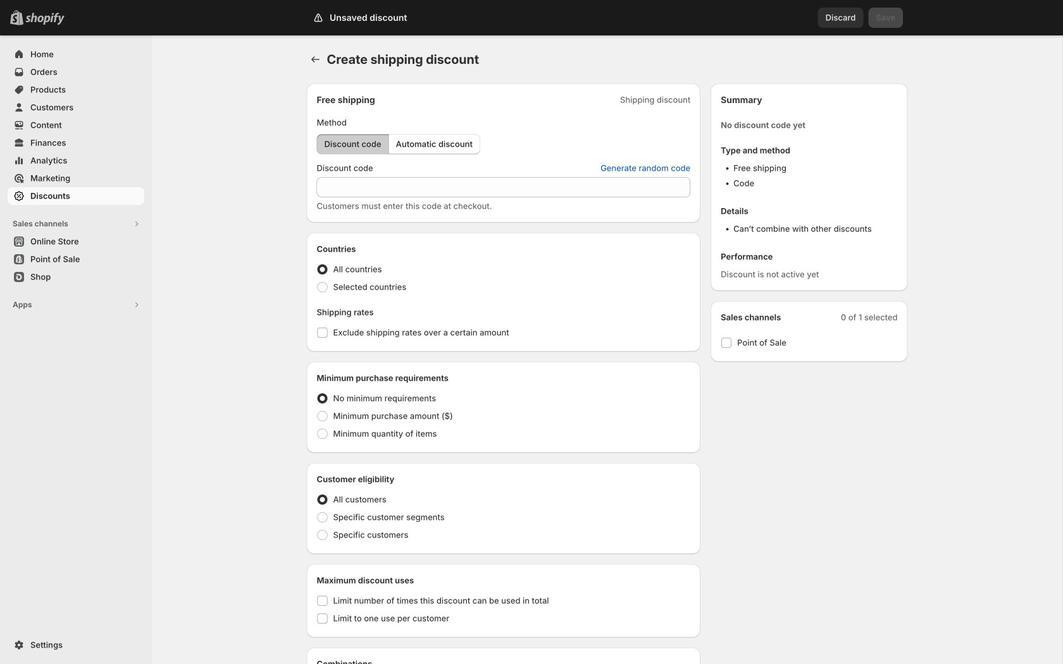 Task type: describe. For each thing, give the bounding box(es) containing it.
shopify image
[[25, 12, 65, 25]]



Task type: vqa. For each thing, say whether or not it's contained in the screenshot.
text field
yes



Task type: locate. For each thing, give the bounding box(es) containing it.
None text field
[[317, 177, 690, 197]]



